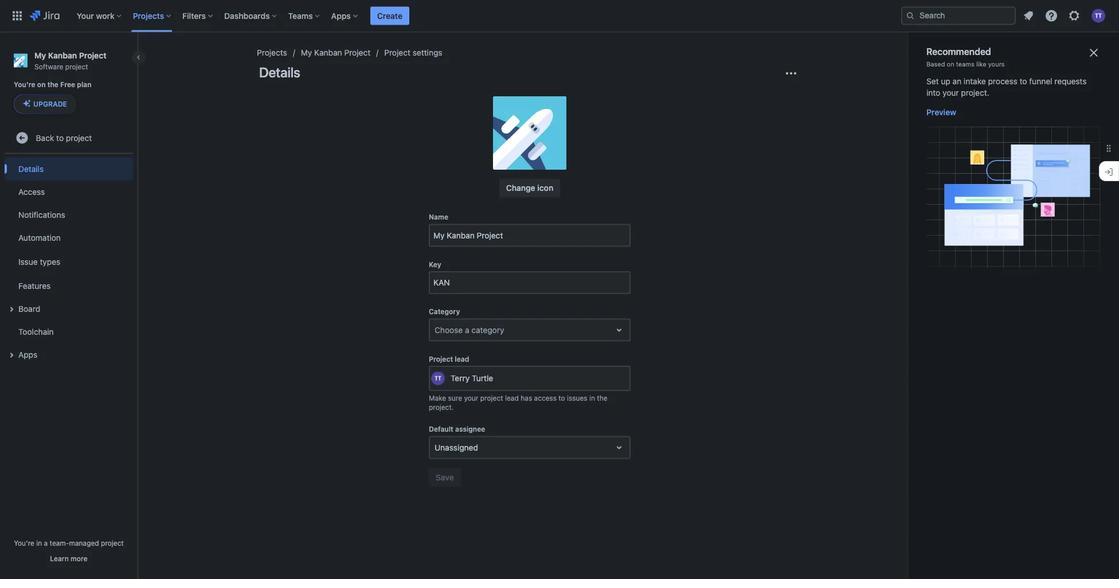 Task type: describe. For each thing, give the bounding box(es) containing it.
preview button
[[927, 107, 957, 118]]

automation link
[[5, 226, 133, 249]]

free
[[60, 81, 75, 89]]

change icon
[[506, 183, 554, 193]]

create
[[377, 11, 403, 20]]

details inside group
[[18, 164, 44, 173]]

board button
[[5, 297, 133, 320]]

up
[[942, 76, 951, 86]]

expand image
[[5, 348, 18, 362]]

automation
[[18, 233, 61, 242]]

recommended based on teams like yours
[[927, 46, 1005, 68]]

requests
[[1055, 76, 1087, 86]]

change icon button
[[500, 179, 561, 197]]

project. inside set up an intake process to funnel requests into your project.
[[962, 88, 990, 97]]

access link
[[5, 180, 133, 203]]

teams button
[[285, 7, 324, 25]]

project inside my kanban project software project
[[79, 50, 106, 60]]

your profile and settings image
[[1092, 9, 1106, 23]]

team-
[[50, 539, 69, 547]]

terry
[[451, 374, 470, 383]]

close image
[[1088, 46, 1101, 60]]

kanban for my kanban project
[[314, 48, 342, 57]]

terry turtle
[[451, 374, 493, 383]]

your inside make sure your project lead has access to issues in the project.
[[464, 394, 479, 402]]

0 vertical spatial a
[[465, 325, 470, 335]]

issue types
[[18, 257, 60, 266]]

teams
[[288, 11, 313, 20]]

plan
[[77, 81, 92, 89]]

0 horizontal spatial lead
[[455, 355, 469, 363]]

projects button
[[129, 7, 176, 25]]

my kanban project link
[[301, 46, 371, 60]]

you're on the free plan
[[14, 81, 92, 89]]

notifications
[[18, 210, 65, 219]]

project inside my kanban project software project
[[65, 62, 88, 70]]

funnel
[[1030, 76, 1053, 86]]

help image
[[1045, 9, 1059, 23]]

access
[[18, 187, 45, 196]]

my kanban project software project
[[34, 50, 106, 70]]

project left settings
[[384, 48, 411, 57]]

set
[[927, 76, 939, 86]]

features
[[18, 281, 51, 291]]

details link
[[5, 157, 133, 180]]

learn more
[[50, 555, 88, 563]]

your
[[77, 11, 94, 20]]

1 vertical spatial on
[[37, 81, 46, 89]]

projects for projects link
[[257, 48, 287, 57]]

more
[[71, 555, 88, 563]]

teams
[[957, 60, 975, 68]]

toolchain
[[18, 327, 54, 336]]

project avatar image
[[493, 96, 567, 170]]

filters
[[182, 11, 206, 20]]

key
[[429, 260, 442, 268]]

in inside make sure your project lead has access to issues in the project.
[[590, 394, 595, 402]]

an
[[953, 76, 962, 86]]

Category text field
[[435, 324, 437, 336]]

on inside recommended based on teams like yours
[[947, 60, 955, 68]]

your work
[[77, 11, 115, 20]]

create button
[[370, 7, 410, 25]]

learn
[[50, 555, 69, 563]]

yours
[[989, 60, 1005, 68]]

the inside make sure your project lead has access to issues in the project.
[[597, 394, 608, 402]]

unassigned
[[435, 443, 478, 452]]

your work button
[[73, 7, 126, 25]]

intake
[[964, 76, 986, 86]]

issues
[[567, 394, 588, 402]]

group containing details
[[5, 154, 133, 370]]

choose a category
[[435, 325, 505, 335]]

project up terry turtle image
[[429, 355, 453, 363]]

kanban for my kanban project software project
[[48, 50, 77, 60]]

based
[[927, 60, 946, 68]]

sure
[[448, 394, 462, 402]]

into
[[927, 88, 941, 97]]

has
[[521, 394, 532, 402]]

appswitcher icon image
[[10, 9, 24, 23]]

dashboards
[[224, 11, 270, 20]]

apps button
[[5, 343, 133, 366]]

upgrade button
[[14, 95, 76, 113]]

terry turtle image
[[431, 372, 445, 385]]

name
[[429, 213, 449, 221]]

project down apps popup button
[[344, 48, 371, 57]]

category
[[429, 308, 460, 316]]

itsm graphic for experiment image
[[927, 126, 1101, 268]]

project inside make sure your project lead has access to issues in the project.
[[481, 394, 503, 402]]

you're in a team-managed project
[[14, 539, 124, 547]]

back to project link
[[5, 126, 133, 149]]

back to project
[[36, 133, 92, 143]]

Default assignee text field
[[435, 442, 437, 453]]

open image for choose a category
[[613, 323, 626, 337]]

choose
[[435, 325, 463, 335]]

turtle
[[472, 374, 493, 383]]

project. inside make sure your project lead has access to issues in the project.
[[429, 403, 454, 411]]

0 horizontal spatial the
[[47, 81, 58, 89]]



Task type: locate. For each thing, give the bounding box(es) containing it.
in left team-
[[36, 539, 42, 547]]

category
[[472, 325, 505, 335]]

0 vertical spatial your
[[943, 88, 959, 97]]

access
[[534, 394, 557, 402]]

0 horizontal spatial in
[[36, 539, 42, 547]]

1 horizontal spatial the
[[597, 394, 608, 402]]

primary element
[[7, 0, 902, 32]]

kanban up software
[[48, 50, 77, 60]]

1 horizontal spatial on
[[947, 60, 955, 68]]

Name field
[[430, 225, 630, 246]]

in
[[590, 394, 595, 402], [36, 539, 42, 547]]

settings image
[[1068, 9, 1082, 23]]

Key field
[[430, 272, 630, 293]]

process
[[989, 76, 1018, 86]]

1 vertical spatial your
[[464, 394, 479, 402]]

in right issues
[[590, 394, 595, 402]]

1 vertical spatial project.
[[429, 403, 454, 411]]

to left funnel at the right of page
[[1020, 76, 1028, 86]]

you're
[[14, 81, 35, 89], [14, 539, 34, 547]]

a left team-
[[44, 539, 48, 547]]

projects link
[[257, 46, 287, 60]]

my for my kanban project
[[301, 48, 312, 57]]

a right choose
[[465, 325, 470, 335]]

1 vertical spatial projects
[[257, 48, 287, 57]]

on left teams at the right top of page
[[947, 60, 955, 68]]

the
[[47, 81, 58, 89], [597, 394, 608, 402]]

0 horizontal spatial on
[[37, 81, 46, 89]]

1 vertical spatial in
[[36, 539, 42, 547]]

make sure your project lead has access to issues in the project.
[[429, 394, 608, 411]]

notifications image
[[1022, 9, 1036, 23]]

0 horizontal spatial your
[[464, 394, 479, 402]]

issue types link
[[5, 249, 133, 274]]

toolchain link
[[5, 320, 133, 343]]

lead inside make sure your project lead has access to issues in the project.
[[505, 394, 519, 402]]

project right managed
[[101, 539, 124, 547]]

1 vertical spatial a
[[44, 539, 48, 547]]

work
[[96, 11, 115, 20]]

group
[[5, 154, 133, 370]]

open image for unassigned
[[613, 441, 626, 455]]

1 vertical spatial apps
[[18, 350, 37, 359]]

apps
[[331, 11, 351, 20], [18, 350, 37, 359]]

dashboards button
[[221, 7, 281, 25]]

1 vertical spatial open image
[[613, 441, 626, 455]]

on up upgrade button
[[37, 81, 46, 89]]

1 open image from the top
[[613, 323, 626, 337]]

to inside set up an intake process to funnel requests into your project.
[[1020, 76, 1028, 86]]

project lead
[[429, 355, 469, 363]]

my kanban project
[[301, 48, 371, 57]]

project settings link
[[384, 46, 443, 60]]

apps right teams "popup button"
[[331, 11, 351, 20]]

apps button
[[328, 7, 362, 25]]

my for my kanban project software project
[[34, 50, 46, 60]]

my inside my kanban project software project
[[34, 50, 46, 60]]

0 vertical spatial projects
[[133, 11, 164, 20]]

lead up terry
[[455, 355, 469, 363]]

1 you're from the top
[[14, 81, 35, 89]]

0 horizontal spatial kanban
[[48, 50, 77, 60]]

1 vertical spatial you're
[[14, 539, 34, 547]]

my up software
[[34, 50, 46, 60]]

managed
[[69, 539, 99, 547]]

upgrade
[[33, 100, 67, 108]]

project
[[344, 48, 371, 57], [384, 48, 411, 57], [79, 50, 106, 60], [429, 355, 453, 363]]

0 horizontal spatial my
[[34, 50, 46, 60]]

1 horizontal spatial kanban
[[314, 48, 342, 57]]

0 vertical spatial on
[[947, 60, 955, 68]]

0 vertical spatial apps
[[331, 11, 351, 20]]

1 horizontal spatial a
[[465, 325, 470, 335]]

issue
[[18, 257, 38, 266]]

1 horizontal spatial details
[[259, 64, 300, 80]]

banner
[[0, 0, 1120, 32]]

notifications link
[[5, 203, 133, 226]]

learn more button
[[50, 554, 88, 563]]

0 horizontal spatial to
[[56, 133, 64, 143]]

apps inside apps button
[[18, 350, 37, 359]]

1 vertical spatial to
[[56, 133, 64, 143]]

kanban inside my kanban project software project
[[48, 50, 77, 60]]

0 vertical spatial open image
[[613, 323, 626, 337]]

features link
[[5, 274, 133, 297]]

project settings
[[384, 48, 443, 57]]

1 horizontal spatial in
[[590, 394, 595, 402]]

software
[[34, 62, 63, 70]]

1 vertical spatial lead
[[505, 394, 519, 402]]

project. down the intake
[[962, 88, 990, 97]]

0 vertical spatial to
[[1020, 76, 1028, 86]]

to inside back to project link
[[56, 133, 64, 143]]

details down projects link
[[259, 64, 300, 80]]

2 open image from the top
[[613, 441, 626, 455]]

projects inside projects dropdown button
[[133, 11, 164, 20]]

2 horizontal spatial to
[[1020, 76, 1028, 86]]

on
[[947, 60, 955, 68], [37, 81, 46, 89]]

icon
[[538, 183, 554, 193]]

your inside set up an intake process to funnel requests into your project.
[[943, 88, 959, 97]]

1 horizontal spatial your
[[943, 88, 959, 97]]

apps down toolchain
[[18, 350, 37, 359]]

change
[[506, 183, 536, 193]]

1 horizontal spatial apps
[[331, 11, 351, 20]]

0 horizontal spatial details
[[18, 164, 44, 173]]

projects right work
[[133, 11, 164, 20]]

0 vertical spatial the
[[47, 81, 58, 89]]

0 horizontal spatial a
[[44, 539, 48, 547]]

to left issues
[[559, 394, 565, 402]]

search image
[[906, 11, 916, 20]]

2 you're from the top
[[14, 539, 34, 547]]

preview
[[927, 107, 957, 117]]

project up the "details" link
[[66, 133, 92, 143]]

recommended
[[927, 46, 992, 57]]

set up an intake process to funnel requests into your project.
[[927, 76, 1087, 97]]

lead
[[455, 355, 469, 363], [505, 394, 519, 402]]

default assignee
[[429, 425, 485, 433]]

1 horizontal spatial to
[[559, 394, 565, 402]]

board
[[18, 304, 40, 313]]

more image
[[785, 67, 798, 80]]

to inside make sure your project lead has access to issues in the project.
[[559, 394, 565, 402]]

the left free
[[47, 81, 58, 89]]

projects
[[133, 11, 164, 20], [257, 48, 287, 57]]

settings
[[413, 48, 443, 57]]

0 vertical spatial project.
[[962, 88, 990, 97]]

banner containing your work
[[0, 0, 1120, 32]]

your down up
[[943, 88, 959, 97]]

project. down make
[[429, 403, 454, 411]]

project up plan
[[79, 50, 106, 60]]

my
[[301, 48, 312, 57], [34, 50, 46, 60]]

make
[[429, 394, 446, 402]]

back
[[36, 133, 54, 143]]

lead left has
[[505, 394, 519, 402]]

1 horizontal spatial my
[[301, 48, 312, 57]]

you're left team-
[[14, 539, 34, 547]]

jira image
[[30, 9, 60, 23], [30, 9, 60, 23]]

project
[[65, 62, 88, 70], [66, 133, 92, 143], [481, 394, 503, 402], [101, 539, 124, 547]]

projects for projects dropdown button
[[133, 11, 164, 20]]

you're for you're in a team-managed project
[[14, 539, 34, 547]]

details up the access
[[18, 164, 44, 173]]

types
[[40, 257, 60, 266]]

to right 'back'
[[56, 133, 64, 143]]

assignee
[[455, 425, 485, 433]]

a
[[465, 325, 470, 335], [44, 539, 48, 547]]

filters button
[[179, 7, 217, 25]]

to
[[1020, 76, 1028, 86], [56, 133, 64, 143], [559, 394, 565, 402]]

kanban down apps popup button
[[314, 48, 342, 57]]

my right projects link
[[301, 48, 312, 57]]

Search field
[[902, 7, 1016, 25]]

2 vertical spatial to
[[559, 394, 565, 402]]

open image
[[613, 323, 626, 337], [613, 441, 626, 455]]

0 horizontal spatial project.
[[429, 403, 454, 411]]

the right issues
[[597, 394, 608, 402]]

projects down dashboards popup button at left
[[257, 48, 287, 57]]

0 vertical spatial lead
[[455, 355, 469, 363]]

kanban
[[314, 48, 342, 57], [48, 50, 77, 60]]

0 horizontal spatial projects
[[133, 11, 164, 20]]

1 horizontal spatial projects
[[257, 48, 287, 57]]

your
[[943, 88, 959, 97], [464, 394, 479, 402]]

project down turtle at the left of the page
[[481, 394, 503, 402]]

1 horizontal spatial lead
[[505, 394, 519, 402]]

1 vertical spatial the
[[597, 394, 608, 402]]

expand image
[[5, 302, 18, 316]]

1 horizontal spatial project.
[[962, 88, 990, 97]]

1 vertical spatial details
[[18, 164, 44, 173]]

you're up upgrade button
[[14, 81, 35, 89]]

apps inside apps popup button
[[331, 11, 351, 20]]

0 vertical spatial you're
[[14, 81, 35, 89]]

0 vertical spatial in
[[590, 394, 595, 402]]

you're for you're on the free plan
[[14, 81, 35, 89]]

project up plan
[[65, 62, 88, 70]]

0 horizontal spatial apps
[[18, 350, 37, 359]]

your right sure
[[464, 394, 479, 402]]

like
[[977, 60, 987, 68]]

details
[[259, 64, 300, 80], [18, 164, 44, 173]]

0 vertical spatial details
[[259, 64, 300, 80]]

default
[[429, 425, 454, 433]]



Task type: vqa. For each thing, say whether or not it's contained in the screenshot.
from in Monitor work from multiple projects, and create an easy-to-share plan for stakeholders.
no



